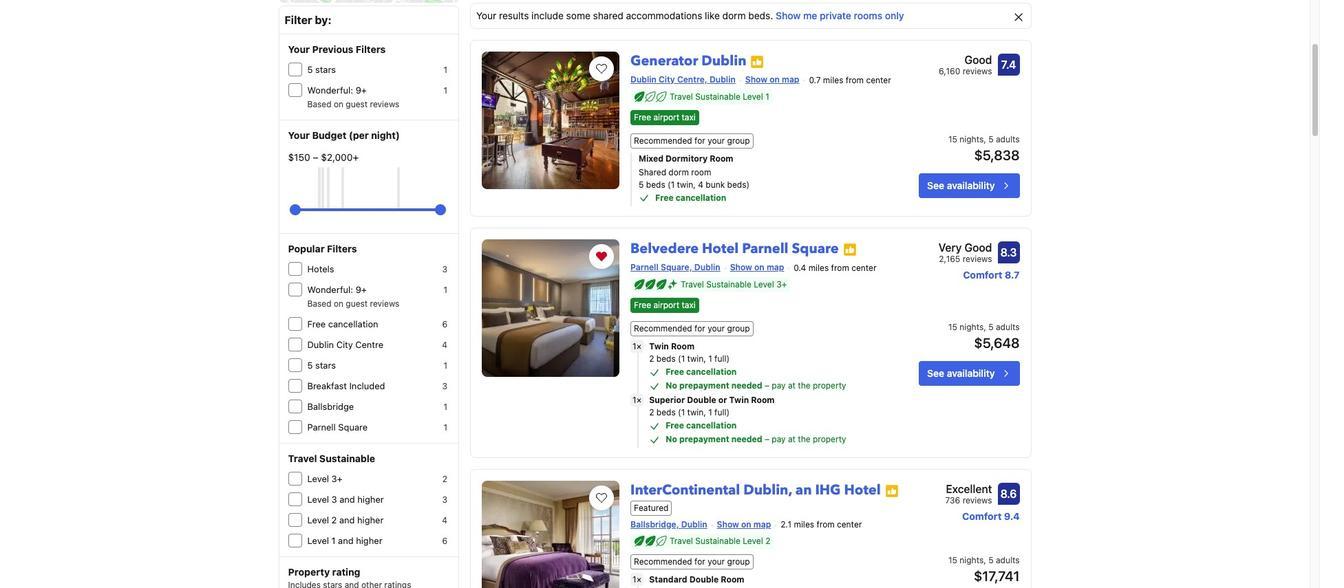 Task type: locate. For each thing, give the bounding box(es) containing it.
0 vertical spatial recommended
[[634, 136, 693, 146]]

dorm right like
[[723, 10, 746, 21]]

1 vertical spatial full)
[[715, 408, 730, 418]]

adults for belvedere hotel parnell square
[[996, 323, 1020, 333]]

twin up superior
[[650, 342, 669, 352]]

1 vertical spatial at
[[788, 435, 796, 445]]

2 based on guest reviews from the top
[[307, 299, 400, 309]]

stars
[[315, 64, 336, 75], [315, 360, 336, 371]]

0 horizontal spatial parnell
[[307, 422, 336, 433]]

2 nights from the top
[[960, 323, 984, 333]]

0 vertical spatial recommended for your group
[[634, 136, 750, 146]]

1 vertical spatial recommended for your group
[[634, 324, 750, 334]]

wonderful: for previous
[[307, 85, 353, 96]]

2 recommended from the top
[[634, 324, 693, 334]]

0 vertical spatial ×
[[637, 342, 642, 352]]

3+
[[777, 280, 787, 290], [332, 474, 343, 485]]

group up mixed dormitory room link
[[728, 136, 750, 146]]

0 vertical spatial free airport taxi
[[634, 112, 696, 123]]

0 vertical spatial wonderful: 9+
[[307, 85, 367, 96]]

0 vertical spatial nights
[[960, 134, 984, 145]]

0 vertical spatial and
[[340, 494, 355, 505]]

based for filters
[[307, 299, 332, 309]]

show on map
[[746, 74, 800, 85], [730, 262, 785, 273], [717, 520, 771, 530]]

2 no prepayment needed – pay at the property from the top
[[666, 435, 847, 445]]

pay down superior double or twin room link
[[772, 435, 786, 445]]

group down travel sustainable level 2
[[728, 557, 750, 568]]

standard
[[650, 575, 688, 586]]

2 guest from the top
[[346, 299, 368, 309]]

1 vertical spatial your
[[708, 324, 725, 334]]

15 down 2,165
[[949, 323, 958, 333]]

1 vertical spatial dorm
[[669, 167, 689, 178]]

15 inside 15 nights , 5 adults $5,838
[[949, 134, 958, 145]]

adults up $5,648
[[996, 323, 1020, 333]]

reviews up centre
[[370, 299, 400, 309]]

1 horizontal spatial hotel
[[845, 482, 881, 500]]

good inside good 6,160 reviews
[[965, 54, 993, 66]]

for
[[695, 136, 706, 146], [695, 324, 706, 334], [695, 557, 706, 568]]

1 vertical spatial map
[[767, 262, 785, 273]]

1 vertical spatial (1
[[678, 354, 685, 365]]

room inside mixed dormitory room link
[[710, 154, 734, 164]]

1 vertical spatial 9+
[[356, 284, 367, 295]]

2 full) from the top
[[715, 408, 730, 418]]

standard double room link
[[650, 575, 872, 587]]

map left "2.1"
[[754, 520, 771, 530]]

double for standard
[[690, 575, 719, 586]]

free airport taxi down dublin city centre, dublin
[[634, 112, 696, 123]]

1 vertical spatial from
[[832, 263, 850, 273]]

1 based on guest reviews from the top
[[307, 99, 400, 109]]

parnell up travel sustainable level 3+
[[743, 240, 789, 258]]

1 vertical spatial filters
[[327, 243, 357, 255]]

0 vertical spatial adults
[[996, 134, 1020, 145]]

1 9+ from the top
[[356, 85, 367, 96]]

2 horizontal spatial parnell
[[743, 240, 789, 258]]

9+ up (per
[[356, 85, 367, 96]]

1 see availability from the top
[[928, 180, 995, 192]]

city for centre,
[[659, 74, 675, 85]]

1 good from the top
[[965, 54, 993, 66]]

bunk
[[706, 180, 725, 190]]

no prepayment needed – pay at the property
[[666, 381, 847, 391], [666, 435, 847, 445]]

2 vertical spatial ×
[[637, 575, 642, 586]]

free airport taxi for belvedere
[[634, 300, 696, 311]]

1 free airport taxi from the top
[[634, 112, 696, 123]]

5 for $5,838
[[989, 134, 994, 145]]

3 your from the top
[[708, 557, 725, 568]]

cancellation down superior double or twin room
[[687, 421, 737, 431]]

0 vertical spatial group
[[728, 136, 750, 146]]

0 vertical spatial show on map
[[746, 74, 800, 85]]

2 vertical spatial nights
[[960, 556, 984, 566]]

× left superior
[[637, 396, 642, 406]]

your for hotel
[[708, 324, 725, 334]]

2 15 from the top
[[949, 323, 958, 333]]

5 stars up "breakfast"
[[307, 360, 336, 371]]

1 pay from the top
[[772, 381, 786, 391]]

5 for 5 beds (1 twin, 4 bunk beds)
[[639, 180, 644, 190]]

your previous filters
[[288, 43, 386, 55]]

1 vertical spatial recommended
[[634, 324, 693, 334]]

1 vertical spatial square
[[338, 422, 368, 433]]

1 no from the top
[[666, 381, 678, 391]]

0 vertical spatial no prepayment needed – pay at the property
[[666, 381, 847, 391]]

parnell down belvedere
[[631, 262, 659, 273]]

city left centre
[[337, 340, 353, 351]]

$150
[[288, 152, 310, 163]]

parnell
[[743, 240, 789, 258], [631, 262, 659, 273], [307, 422, 336, 433]]

your
[[708, 136, 725, 146], [708, 324, 725, 334], [708, 557, 725, 568]]

and down level 3 and higher
[[339, 515, 355, 526]]

prepayment
[[680, 381, 730, 391], [680, 435, 730, 445]]

filter by:
[[285, 14, 332, 26]]

and for 2
[[339, 515, 355, 526]]

ballsbridge
[[307, 401, 354, 413]]

at for superior double or twin room
[[788, 435, 796, 445]]

comfort for intercontinental dublin, an ihg hotel
[[963, 511, 1002, 523]]

1 vertical spatial 4
[[442, 340, 448, 351]]

0 vertical spatial dorm
[[723, 10, 746, 21]]

1 group from the top
[[728, 136, 750, 146]]

beds for twin room
[[657, 354, 676, 365]]

filters up hotels
[[327, 243, 357, 255]]

2 9+ from the top
[[356, 284, 367, 295]]

wonderful: 9+
[[307, 85, 367, 96], [307, 284, 367, 295]]

center right 0.7
[[867, 75, 892, 85]]

show for hotel
[[730, 262, 753, 273]]

15 nights , 5 adults $5,838
[[949, 134, 1020, 163]]

intercontinental dublin, an ihg hotel
[[631, 482, 881, 500]]

0 vertical spatial for
[[695, 136, 706, 146]]

1 vertical spatial see availability link
[[919, 362, 1020, 387]]

show up travel sustainable level 2
[[717, 520, 739, 530]]

adults inside 15 nights , 5 adults $5,838
[[996, 134, 1020, 145]]

1 the from the top
[[798, 381, 811, 391]]

3 recommended from the top
[[634, 557, 693, 568]]

good inside very good 2,165 reviews
[[965, 242, 993, 254]]

2 group from the top
[[728, 324, 750, 334]]

scored 8.3 element
[[998, 242, 1020, 264]]

needed up superior double or twin room link
[[732, 381, 763, 391]]

1 taxi from the top
[[682, 112, 696, 123]]

parnell for parnell square
[[307, 422, 336, 433]]

filters
[[356, 43, 386, 55], [327, 243, 357, 255]]

based on guest reviews for filters
[[307, 299, 400, 309]]

cancellation up superior double or twin room
[[687, 367, 737, 378]]

dublin
[[702, 52, 747, 70], [631, 74, 657, 85], [710, 74, 736, 85], [695, 262, 721, 273], [307, 340, 334, 351], [682, 520, 708, 530]]

1 1 × from the top
[[633, 342, 642, 352]]

guest
[[346, 99, 368, 109], [346, 299, 368, 309]]

(1 down mixed dormitory room
[[668, 180, 675, 190]]

ballsbridge,
[[631, 520, 679, 530]]

room
[[692, 167, 712, 178]]

comfort down excellent 736 reviews
[[963, 511, 1002, 523]]

wonderful: for filters
[[307, 284, 353, 295]]

reviews inside very good 2,165 reviews
[[963, 254, 993, 265]]

1 vertical spatial city
[[337, 340, 353, 351]]

show on map for hotel
[[730, 262, 785, 273]]

1 based from the top
[[307, 99, 332, 109]]

free cancellation
[[656, 193, 727, 203], [307, 319, 378, 330], [666, 367, 737, 378], [666, 421, 737, 431]]

2 beds (1 twin, 1 full)
[[650, 354, 730, 365], [650, 408, 730, 418]]

travel down square,
[[681, 280, 704, 290]]

2 airport from the top
[[654, 300, 680, 311]]

3
[[442, 264, 448, 275], [442, 382, 448, 392], [332, 494, 337, 505], [442, 495, 448, 505]]

reviews up comfort 8.7
[[963, 254, 993, 265]]

wonderful: 9+ down hotels
[[307, 284, 367, 295]]

8.7
[[1005, 269, 1020, 281]]

from for belvedere hotel parnell square
[[832, 263, 850, 273]]

taxi for generator
[[682, 112, 696, 123]]

recommended
[[634, 136, 693, 146], [634, 324, 693, 334], [634, 557, 693, 568]]

3 , from the top
[[984, 556, 987, 566]]

0 horizontal spatial 3+
[[332, 474, 343, 485]]

15
[[949, 134, 958, 145], [949, 323, 958, 333], [949, 556, 958, 566]]

1 vertical spatial for
[[695, 324, 706, 334]]

your down filter
[[288, 43, 310, 55]]

based on guest reviews up dublin city centre
[[307, 299, 400, 309]]

city for centre
[[337, 340, 353, 351]]

map for dublin
[[782, 74, 800, 85]]

2 stars from the top
[[315, 360, 336, 371]]

2 taxi from the top
[[682, 300, 696, 311]]

beds down shared
[[647, 180, 666, 190]]

5 down the previous
[[307, 64, 313, 75]]

0 vertical spatial parnell
[[743, 240, 789, 258]]

1 vertical spatial property
[[813, 435, 847, 445]]

1 vertical spatial group
[[728, 324, 750, 334]]

1 vertical spatial see availability
[[928, 368, 995, 380]]

5 for $17,741
[[989, 556, 994, 566]]

at
[[788, 381, 796, 391], [788, 435, 796, 445]]

see for belvedere hotel parnell square
[[928, 368, 945, 380]]

miles
[[824, 75, 844, 85], [809, 263, 829, 273], [794, 520, 815, 531]]

adults up $17,741 at the right of the page
[[996, 556, 1020, 566]]

included
[[349, 381, 385, 392]]

beds
[[647, 180, 666, 190], [657, 354, 676, 365], [657, 408, 676, 418]]

reviews inside good 6,160 reviews
[[963, 66, 993, 76]]

0 horizontal spatial square
[[338, 422, 368, 433]]

0 vertical spatial 15
[[949, 134, 958, 145]]

0 vertical spatial comfort
[[964, 269, 1003, 281]]

center for belvedere hotel parnell square
[[852, 263, 877, 273]]

1 recommended for your group from the top
[[634, 136, 750, 146]]

, for belvedere hotel parnell square
[[984, 323, 987, 333]]

from right 0.7
[[846, 75, 864, 85]]

1 × from the top
[[637, 342, 642, 352]]

intercontinental
[[631, 482, 741, 500]]

airport for belvedere
[[654, 300, 680, 311]]

no for twin
[[666, 381, 678, 391]]

nights up $5,838
[[960, 134, 984, 145]]

very
[[939, 242, 962, 254]]

see availability for generator dublin
[[928, 180, 995, 192]]

excellent element
[[946, 482, 993, 498]]

nights inside the 15 nights , 5 adults $5,648
[[960, 323, 984, 333]]

room up superior
[[671, 342, 695, 352]]

15 inside the 15 nights , 5 adults $5,648
[[949, 323, 958, 333]]

ballsbridge, dublin
[[631, 520, 708, 530]]

level 3 and higher
[[307, 494, 384, 505]]

4 for dublin city centre
[[442, 340, 448, 351]]

free cancellation up superior double or twin room
[[666, 367, 737, 378]]

wonderful: 9+ for previous
[[307, 85, 367, 96]]

based
[[307, 99, 332, 109], [307, 299, 332, 309]]

belvedere hotel parnell square image
[[482, 240, 620, 377]]

level up 'standard double room' link
[[743, 537, 764, 547]]

1 at from the top
[[788, 381, 796, 391]]

travel down dublin city centre, dublin
[[670, 91, 693, 102]]

0 vertical spatial no
[[666, 381, 678, 391]]

3 × from the top
[[637, 575, 642, 586]]

show on map up travel sustainable level 3+
[[730, 262, 785, 273]]

0 vertical spatial city
[[659, 74, 675, 85]]

free cancellation for mixed
[[656, 193, 727, 203]]

1 vertical spatial see
[[928, 368, 945, 380]]

show on map left 0.7
[[746, 74, 800, 85]]

1 vertical spatial twin
[[730, 396, 749, 406]]

2 vertical spatial recommended for your group
[[634, 557, 750, 568]]

1 vertical spatial needed
[[732, 435, 763, 445]]

free airport taxi
[[634, 112, 696, 123], [634, 300, 696, 311]]

2 × from the top
[[637, 396, 642, 406]]

2 good from the top
[[965, 242, 993, 254]]

2 property from the top
[[813, 435, 847, 445]]

free cancellation down shared dorm room 5 beds (1 twin, 4 bunk beds)
[[656, 193, 727, 203]]

2 adults from the top
[[996, 323, 1020, 333]]

2 vertical spatial adults
[[996, 556, 1020, 566]]

and up level 2 and higher
[[340, 494, 355, 505]]

no prepayment needed – pay at the property for superior double or twin room
[[666, 435, 847, 445]]

room down travel sustainable level 2
[[721, 575, 745, 586]]

2 availability from the top
[[947, 368, 995, 380]]

center down ihg on the bottom right
[[837, 520, 862, 531]]

see availability link for belvedere hotel parnell square
[[919, 362, 1020, 387]]

higher for level 1 and higher
[[356, 536, 383, 547]]

beds inside shared dorm room 5 beds (1 twin, 4 bunk beds)
[[647, 180, 666, 190]]

recommended for your group up standard double room
[[634, 557, 750, 568]]

double
[[687, 396, 717, 406], [690, 575, 719, 586]]

(1 inside shared dorm room 5 beds (1 twin, 4 bunk beds)
[[668, 180, 675, 190]]

double left the or
[[687, 396, 717, 406]]

5 stars down the previous
[[307, 64, 336, 75]]

0 vertical spatial stars
[[315, 64, 336, 75]]

see availability for belvedere hotel parnell square
[[928, 368, 995, 380]]

1 vertical spatial wonderful: 9+
[[307, 284, 367, 295]]

for for belvedere
[[695, 324, 706, 334]]

2 vertical spatial parnell
[[307, 422, 336, 433]]

dorm
[[723, 10, 746, 21], [669, 167, 689, 178]]

good
[[965, 54, 993, 66], [965, 242, 993, 254]]

2 your from the top
[[708, 324, 725, 334]]

1 see availability link from the top
[[919, 174, 1020, 198]]

1 5 stars from the top
[[307, 64, 336, 75]]

miles right 0.7
[[824, 75, 844, 85]]

1 vertical spatial 15
[[949, 323, 958, 333]]

1 vertical spatial 6
[[442, 536, 448, 547]]

0 vertical spatial see
[[928, 180, 945, 192]]

the up an
[[798, 435, 811, 445]]

0 vertical spatial square
[[792, 240, 839, 258]]

good element
[[939, 52, 993, 68]]

1 vertical spatial higher
[[357, 515, 384, 526]]

0 vertical spatial 2 beds (1 twin, 1 full)
[[650, 354, 730, 365]]

map for hotel
[[767, 262, 785, 273]]

2 vertical spatial and
[[338, 536, 354, 547]]

2 at from the top
[[788, 435, 796, 445]]

see availability link for generator dublin
[[919, 174, 1020, 198]]

comfort 9.4
[[963, 511, 1020, 523]]

0 vertical spatial availability
[[947, 180, 995, 192]]

1 vertical spatial adults
[[996, 323, 1020, 333]]

recommended for your group up dormitory
[[634, 136, 750, 146]]

3 15 from the top
[[949, 556, 958, 566]]

from for intercontinental dublin, an ihg hotel
[[817, 520, 835, 531]]

3 for breakfast included
[[442, 382, 448, 392]]

popular filters
[[288, 243, 357, 255]]

1 recommended from the top
[[634, 136, 693, 146]]

see availability link down the 15 nights , 5 adults $5,648
[[919, 362, 1020, 387]]

pay for superior double or twin room
[[772, 435, 786, 445]]

1 vertical spatial 5 stars
[[307, 360, 336, 371]]

5 inside shared dorm room 5 beds (1 twin, 4 bunk beds)
[[639, 180, 644, 190]]

0 vertical spatial map
[[782, 74, 800, 85]]

0 vertical spatial 3+
[[777, 280, 787, 290]]

mixed dormitory room link
[[639, 153, 872, 165]]

0 vertical spatial see availability link
[[919, 174, 1020, 198]]

1
[[444, 65, 448, 75], [444, 85, 448, 96], [766, 91, 770, 102], [444, 285, 448, 295], [633, 342, 637, 352], [709, 354, 713, 365], [444, 361, 448, 371], [633, 396, 637, 406], [444, 402, 448, 413], [709, 408, 713, 418], [444, 423, 448, 433], [332, 536, 336, 547], [633, 575, 637, 586]]

1 for from the top
[[695, 136, 706, 146]]

on up travel sustainable level 3+
[[755, 262, 765, 273]]

guest for filters
[[346, 299, 368, 309]]

nights for belvedere hotel parnell square
[[960, 323, 984, 333]]

4 for level 2 and higher
[[442, 516, 448, 526]]

2 recommended for your group from the top
[[634, 324, 750, 334]]

room right the or
[[752, 396, 775, 406]]

2 , from the top
[[984, 323, 987, 333]]

show
[[776, 10, 801, 21], [746, 74, 768, 85], [730, 262, 753, 273], [717, 520, 739, 530]]

free cancellation down superior double or twin room
[[666, 421, 737, 431]]

1 stars from the top
[[315, 64, 336, 75]]

1 2 beds (1 twin, 1 full) from the top
[[650, 354, 730, 365]]

, inside the 15 nights , 5 adults $5,648
[[984, 323, 987, 333]]

this property is part of our preferred partner program. it's committed to providing excellent service and good value. it'll pay us a higher commission if you make a booking. image
[[843, 243, 857, 257], [843, 243, 857, 257], [885, 485, 899, 499]]

× for 15 nights , 5 adults $5,648
[[637, 342, 642, 352]]

1 wonderful: 9+ from the top
[[307, 85, 367, 96]]

beds for superior double or twin room
[[657, 408, 676, 418]]

and down level 2 and higher
[[338, 536, 354, 547]]

1 vertical spatial free airport taxi
[[634, 300, 696, 311]]

parnell down ballsbridge
[[307, 422, 336, 433]]

travel sustainable
[[288, 453, 375, 465]]

prepayment for room
[[680, 381, 730, 391]]

5 stars
[[307, 64, 336, 75], [307, 360, 336, 371]]

shared
[[593, 10, 624, 21]]

dublin inside generator dublin link
[[702, 52, 747, 70]]

3 1 × from the top
[[633, 575, 642, 586]]

1 needed from the top
[[732, 381, 763, 391]]

good left 7.4
[[965, 54, 993, 66]]

1 6 from the top
[[442, 320, 448, 330]]

1 vertical spatial based
[[307, 299, 332, 309]]

5 inside the 15 nights , 5 adults $5,648
[[989, 323, 994, 333]]

2 vertical spatial group
[[728, 557, 750, 568]]

show on map up travel sustainable level 2
[[717, 520, 771, 530]]

3 group from the top
[[728, 557, 750, 568]]

9.4
[[1005, 511, 1020, 523]]

travel sustainable level 3+
[[681, 280, 787, 290]]

1 vertical spatial taxi
[[682, 300, 696, 311]]

hotel
[[702, 240, 739, 258], [845, 482, 881, 500]]

free down shared
[[656, 193, 674, 203]]

1 vertical spatial and
[[339, 515, 355, 526]]

,
[[984, 134, 987, 145], [984, 323, 987, 333], [984, 556, 987, 566]]

15 nights , 5 adults $5,648
[[949, 323, 1020, 351]]

1 vertical spatial no
[[666, 435, 678, 445]]

1 × left standard
[[633, 575, 642, 586]]

show up "travel sustainable level 1"
[[746, 74, 768, 85]]

0 vertical spatial miles
[[824, 75, 844, 85]]

1 airport from the top
[[654, 112, 680, 123]]

6 for free cancellation
[[442, 320, 448, 330]]

free up dublin city centre
[[307, 319, 326, 330]]

× for 5 adults
[[637, 575, 642, 586]]

center
[[867, 75, 892, 85], [852, 263, 877, 273], [837, 520, 862, 531]]

reviews right 6,160
[[963, 66, 993, 76]]

at up superior double or twin room link
[[788, 381, 796, 391]]

see availability link
[[919, 174, 1020, 198], [919, 362, 1020, 387]]

1 your from the top
[[708, 136, 725, 146]]

2 see availability link from the top
[[919, 362, 1020, 387]]

based for previous
[[307, 99, 332, 109]]

1 vertical spatial based on guest reviews
[[307, 299, 400, 309]]

2 see availability from the top
[[928, 368, 995, 380]]

1 horizontal spatial dorm
[[723, 10, 746, 21]]

prepayment for double
[[680, 435, 730, 445]]

9+ for filters
[[356, 284, 367, 295]]

2 wonderful: from the top
[[307, 284, 353, 295]]

sustainable for belvedere
[[707, 280, 752, 290]]

on for intercontinental
[[742, 520, 752, 530]]

2 vertical spatial center
[[837, 520, 862, 531]]

, for generator dublin
[[984, 134, 987, 145]]

show up travel sustainable level 3+
[[730, 262, 753, 273]]

wonderful: down the previous
[[307, 85, 353, 96]]

3 adults from the top
[[996, 556, 1020, 566]]

1 , from the top
[[984, 134, 987, 145]]

availability
[[947, 180, 995, 192], [947, 368, 995, 380]]

map left 0.4
[[767, 262, 785, 273]]

filters right the previous
[[356, 43, 386, 55]]

1 nights from the top
[[960, 134, 984, 145]]

0 vertical spatial at
[[788, 381, 796, 391]]

cancellation for superior
[[687, 421, 737, 431]]

1 vertical spatial prepayment
[[680, 435, 730, 445]]

, up $5,838
[[984, 134, 987, 145]]

3 nights from the top
[[960, 556, 984, 566]]

2 wonderful: 9+ from the top
[[307, 284, 367, 295]]

room inside superior double or twin room link
[[752, 396, 775, 406]]

1 vertical spatial miles
[[809, 263, 829, 273]]

airport
[[654, 112, 680, 123], [654, 300, 680, 311]]

pay
[[772, 381, 786, 391], [772, 435, 786, 445]]

shared dorm room 5 beds (1 twin, 4 bunk beds)
[[639, 167, 750, 190]]

stars down the previous
[[315, 64, 336, 75]]

1 property from the top
[[813, 381, 847, 391]]

0 horizontal spatial dorm
[[669, 167, 689, 178]]

1 wonderful: from the top
[[307, 85, 353, 96]]

2 beds (1 twin, 1 full) down superior
[[650, 408, 730, 418]]

recommended up mixed
[[634, 136, 693, 146]]

rating
[[332, 567, 361, 578]]

beds down twin room
[[657, 354, 676, 365]]

2 free airport taxi from the top
[[634, 300, 696, 311]]

this property is part of our preferred partner program. it's committed to providing excellent service and good value. it'll pay us a higher commission if you make a booking. image for square
[[843, 243, 857, 257]]

5 inside 15 nights , 5 adults $17,741
[[989, 556, 994, 566]]

1 see from the top
[[928, 180, 945, 192]]

2 pay from the top
[[772, 435, 786, 445]]

needed
[[732, 381, 763, 391], [732, 435, 763, 445]]

, inside 15 nights , 5 adults $17,741
[[984, 556, 987, 566]]

8.6
[[1001, 488, 1017, 501]]

1 full) from the top
[[715, 354, 730, 365]]

from right 0.4
[[832, 263, 850, 273]]

miles for intercontinental dublin, an ihg hotel
[[794, 520, 815, 531]]

× left standard
[[637, 575, 642, 586]]

0 vertical spatial ,
[[984, 134, 987, 145]]

square
[[792, 240, 839, 258], [338, 422, 368, 433]]

1 vertical spatial show on map
[[730, 262, 785, 273]]

miles for generator dublin
[[824, 75, 844, 85]]

room
[[710, 154, 734, 164], [671, 342, 695, 352], [752, 396, 775, 406], [721, 575, 745, 586]]

1 guest from the top
[[346, 99, 368, 109]]

2 the from the top
[[798, 435, 811, 445]]

for up standard double room
[[695, 557, 706, 568]]

2 prepayment from the top
[[680, 435, 730, 445]]

0 vertical spatial 9+
[[356, 85, 367, 96]]

5 inside 15 nights , 5 adults $5,838
[[989, 134, 994, 145]]

1 adults from the top
[[996, 134, 1020, 145]]

city down generator
[[659, 74, 675, 85]]

intercontinental dublin, an ihg hotel image
[[482, 482, 620, 589]]

on left 0.7
[[770, 74, 780, 85]]

free airport taxi down parnell square, dublin
[[634, 300, 696, 311]]

level
[[743, 91, 764, 102], [754, 280, 775, 290], [307, 474, 329, 485], [307, 494, 329, 505], [307, 515, 329, 526], [307, 536, 329, 547], [743, 537, 764, 547]]

this property is part of our preferred partner program. it's committed to providing excellent service and good value. it'll pay us a higher commission if you make a booking. image
[[751, 55, 765, 69], [751, 55, 765, 69], [885, 485, 899, 499]]

group
[[295, 199, 441, 221]]

2 see from the top
[[928, 368, 945, 380]]

, inside 15 nights , 5 adults $5,838
[[984, 134, 987, 145]]

stars up "breakfast"
[[315, 360, 336, 371]]

0 vertical spatial center
[[867, 75, 892, 85]]

adults inside 15 nights , 5 adults $17,741
[[996, 556, 1020, 566]]

nights inside 15 nights , 5 adults $5,838
[[960, 134, 984, 145]]

hotel right ihg on the bottom right
[[845, 482, 881, 500]]

0 vertical spatial beds
[[647, 180, 666, 190]]

free airport taxi for generator
[[634, 112, 696, 123]]

1 vertical spatial twin,
[[688, 354, 706, 365]]

this property is part of our preferred partner program. it's committed to providing excellent service and good value. it'll pay us a higher commission if you make a booking. image for dublin
[[751, 55, 765, 69]]

an
[[796, 482, 812, 500]]

adults inside the 15 nights , 5 adults $5,648
[[996, 323, 1020, 333]]

– up superior double or twin room link
[[765, 381, 770, 391]]

map
[[782, 74, 800, 85], [767, 262, 785, 273], [754, 520, 771, 530]]

1 vertical spatial your
[[288, 43, 310, 55]]

0 vertical spatial good
[[965, 54, 993, 66]]

1 no prepayment needed – pay at the property from the top
[[666, 381, 847, 391]]

2 6 from the top
[[442, 536, 448, 547]]

2 vertical spatial 4
[[442, 516, 448, 526]]

0 vertical spatial 4
[[698, 180, 704, 190]]

15 down 736
[[949, 556, 958, 566]]

full) for room
[[715, 354, 730, 365]]

– right the $150 at top
[[313, 152, 319, 163]]

group up "twin room" link
[[728, 324, 750, 334]]

on for belvedere
[[755, 262, 765, 273]]

the
[[798, 381, 811, 391], [798, 435, 811, 445]]

room inside 'standard double room' link
[[721, 575, 745, 586]]

superior double or twin room link
[[650, 395, 872, 407]]

1 vertical spatial –
[[765, 381, 770, 391]]

6 for level 1 and higher
[[442, 536, 448, 547]]

sustainable down centre,
[[696, 91, 741, 102]]

5 up "breakfast"
[[307, 360, 313, 371]]

show on map for dublin,
[[717, 520, 771, 530]]

prepayment up superior double or twin room
[[680, 381, 730, 391]]

2 based from the top
[[307, 299, 332, 309]]

1 15 from the top
[[949, 134, 958, 145]]

2 vertical spatial your
[[708, 557, 725, 568]]

2 no from the top
[[666, 435, 678, 445]]

3 recommended for your group from the top
[[634, 557, 750, 568]]

0 horizontal spatial twin
[[650, 342, 669, 352]]

4
[[698, 180, 704, 190], [442, 340, 448, 351], [442, 516, 448, 526]]

twin, down twin room
[[688, 354, 706, 365]]

0 horizontal spatial hotel
[[702, 240, 739, 258]]

property for superior double or twin room
[[813, 435, 847, 445]]

2 2 beds (1 twin, 1 full) from the top
[[650, 408, 730, 418]]

1 vertical spatial center
[[852, 263, 877, 273]]

2 for from the top
[[695, 324, 706, 334]]

1 availability from the top
[[947, 180, 995, 192]]

0 vertical spatial 5 stars
[[307, 64, 336, 75]]

2 needed from the top
[[732, 435, 763, 445]]

1 prepayment from the top
[[680, 381, 730, 391]]

square up 0.4
[[792, 240, 839, 258]]

your down travel sustainable level 2
[[708, 557, 725, 568]]



Task type: vqa. For each thing, say whether or not it's contained in the screenshot.
Show hotels on map link
no



Task type: describe. For each thing, give the bounding box(es) containing it.
generator dublin link
[[631, 46, 747, 70]]

beds)
[[728, 180, 750, 190]]

on down hotels
[[334, 299, 344, 309]]

level 2 and higher
[[307, 515, 384, 526]]

0 vertical spatial twin
[[650, 342, 669, 352]]

pay for twin room
[[772, 381, 786, 391]]

level 3+
[[307, 474, 343, 485]]

2 beds (1 twin, 1 full) for room
[[650, 354, 730, 365]]

double for superior
[[687, 396, 717, 406]]

room inside "twin room" link
[[671, 342, 695, 352]]

generator dublin
[[631, 52, 747, 70]]

availability for belvedere hotel parnell square
[[947, 368, 995, 380]]

centre
[[356, 340, 384, 351]]

night)
[[371, 129, 400, 141]]

twin room
[[650, 342, 695, 352]]

the for superior double or twin room
[[798, 435, 811, 445]]

15 for belvedere hotel parnell square
[[949, 323, 958, 333]]

3 for hotels
[[442, 264, 448, 275]]

$5,838
[[975, 147, 1020, 163]]

travel sustainable level 1
[[670, 91, 770, 102]]

map for dublin,
[[754, 520, 771, 530]]

ihg
[[816, 482, 841, 500]]

group for dublin
[[728, 136, 750, 146]]

breakfast included
[[307, 381, 385, 392]]

on for generator
[[770, 74, 780, 85]]

3 for from the top
[[695, 557, 706, 568]]

superior double or twin room
[[650, 396, 775, 406]]

show on map for dublin
[[746, 74, 800, 85]]

travel up level 3+
[[288, 453, 317, 465]]

full) for double
[[715, 408, 730, 418]]

recommended for your group for generator
[[634, 136, 750, 146]]

your for your results include some shared accommodations like dorm beds. show me private rooms only
[[477, 10, 497, 21]]

wonderful: 9+ for filters
[[307, 284, 367, 295]]

your for your previous filters
[[288, 43, 310, 55]]

hotel inside 'link'
[[845, 482, 881, 500]]

featured
[[634, 503, 669, 513]]

belvedere
[[631, 240, 699, 258]]

recommended for belvedere hotel parnell square
[[634, 324, 693, 334]]

2.1
[[781, 520, 792, 531]]

level up mixed dormitory room link
[[743, 91, 764, 102]]

free up mixed
[[634, 112, 651, 123]]

(1 for superior
[[678, 408, 685, 418]]

recommended for generator dublin
[[634, 136, 693, 146]]

very good element
[[939, 240, 993, 256]]

reviews inside excellent 736 reviews
[[963, 496, 993, 506]]

comfort 8.7
[[964, 269, 1020, 281]]

property
[[288, 567, 330, 578]]

dormitory
[[666, 154, 708, 164]]

– for superior double or twin room
[[765, 435, 770, 445]]

guest for previous
[[346, 99, 368, 109]]

$5,648
[[975, 336, 1020, 351]]

free cancellation up dublin city centre
[[307, 319, 378, 330]]

include
[[532, 10, 564, 21]]

group for hotel
[[728, 324, 750, 334]]

4 inside shared dorm room 5 beds (1 twin, 4 bunk beds)
[[698, 180, 704, 190]]

mixed
[[639, 154, 664, 164]]

level down 'travel sustainable'
[[307, 474, 329, 485]]

8.3
[[1001, 247, 1017, 259]]

level up level 1 and higher at the bottom of the page
[[307, 515, 329, 526]]

this property is part of our preferred partner program. it's committed to providing excellent service and good value. it'll pay us a higher commission if you make a booking. image for ihg
[[885, 485, 899, 499]]

0 vertical spatial filters
[[356, 43, 386, 55]]

no for superior
[[666, 435, 678, 445]]

parnell for parnell square, dublin
[[631, 262, 659, 273]]

airport for generator
[[654, 112, 680, 123]]

intercontinental dublin, an ihg hotel link
[[631, 476, 881, 500]]

level up property rating
[[307, 536, 329, 547]]

2 1 × from the top
[[633, 396, 642, 406]]

miles for belvedere hotel parnell square
[[809, 263, 829, 273]]

free cancellation for superior
[[666, 421, 737, 431]]

(1 for twin
[[678, 354, 685, 365]]

excellent 736 reviews
[[946, 484, 993, 506]]

popular
[[288, 243, 325, 255]]

from for generator dublin
[[846, 75, 864, 85]]

standard double room
[[650, 575, 745, 586]]

level 1 and higher
[[307, 536, 383, 547]]

cancellation up dublin city centre
[[328, 319, 378, 330]]

centre,
[[678, 74, 708, 85]]

sustainable for intercontinental
[[696, 537, 741, 547]]

free cancellation for twin
[[666, 367, 737, 378]]

your results include some shared accommodations like dorm beds. show me private rooms only
[[477, 10, 905, 21]]

twin, inside shared dorm room 5 beds (1 twin, 4 bunk beds)
[[677, 180, 696, 190]]

free down superior
[[666, 421, 684, 431]]

nights for generator dublin
[[960, 134, 984, 145]]

generator
[[631, 52, 699, 70]]

nights inside 15 nights , 5 adults $17,741
[[960, 556, 984, 566]]

parnell square
[[307, 422, 368, 433]]

recommended for your group for belvedere
[[634, 324, 750, 334]]

15 for generator dublin
[[949, 134, 958, 145]]

736
[[946, 496, 961, 506]]

0.7
[[809, 75, 821, 85]]

0 vertical spatial –
[[313, 152, 319, 163]]

private
[[820, 10, 852, 21]]

breakfast
[[307, 381, 347, 392]]

this property is part of our preferred partner program. it's committed to providing excellent service and good value. it'll pay us a higher commission if you make a booking. image for dublin,
[[885, 485, 899, 499]]

0.7 miles from center
[[809, 75, 892, 85]]

1 vertical spatial 3+
[[332, 474, 343, 485]]

0 vertical spatial hotel
[[702, 240, 739, 258]]

1 horizontal spatial twin
[[730, 396, 749, 406]]

belvedere hotel parnell square link
[[631, 234, 839, 258]]

reviews up night)
[[370, 99, 400, 109]]

previous
[[312, 43, 354, 55]]

for for generator
[[695, 136, 706, 146]]

based on guest reviews for previous
[[307, 99, 400, 109]]

twin, for double
[[688, 408, 706, 418]]

sustainable for generator
[[696, 91, 741, 102]]

2 beds (1 twin, 1 full) for double
[[650, 408, 730, 418]]

parnell square, dublin
[[631, 262, 721, 273]]

center for generator dublin
[[867, 75, 892, 85]]

dorm inside shared dorm room 5 beds (1 twin, 4 bunk beds)
[[669, 167, 689, 178]]

good 6,160 reviews
[[939, 54, 993, 76]]

sustainable up level 3+
[[319, 453, 375, 465]]

budget
[[312, 129, 347, 141]]

filter
[[285, 14, 312, 26]]

dublin,
[[744, 482, 793, 500]]

$17,741
[[974, 569, 1020, 585]]

6,160
[[939, 66, 961, 76]]

2.1 miles from center
[[781, 520, 862, 531]]

1 horizontal spatial square
[[792, 240, 839, 258]]

show for dublin,
[[717, 520, 739, 530]]

(per
[[349, 129, 369, 141]]

level down 'belvedere hotel parnell square'
[[754, 280, 775, 290]]

generator dublin image
[[482, 52, 620, 189]]

free down parnell square, dublin
[[634, 300, 651, 311]]

your budget (per night)
[[288, 129, 400, 141]]

only
[[885, 10, 905, 21]]

mixed dormitory room
[[639, 154, 734, 164]]

or
[[719, 396, 728, 406]]

the for twin room
[[798, 381, 811, 391]]

7.4
[[1002, 59, 1017, 71]]

dublin city centre, dublin
[[631, 74, 736, 85]]

needed for superior double or twin room
[[732, 435, 763, 445]]

show left me
[[776, 10, 801, 21]]

property rating
[[288, 567, 361, 578]]

shared
[[639, 167, 667, 178]]

needed for twin room
[[732, 381, 763, 391]]

hotels
[[307, 264, 334, 275]]

center for intercontinental dublin, an ihg hotel
[[837, 520, 862, 531]]

and for 3
[[340, 494, 355, 505]]

superior
[[650, 396, 685, 406]]

results
[[499, 10, 529, 21]]

and for 1
[[338, 536, 354, 547]]

0.4
[[794, 263, 807, 273]]

15 inside 15 nights , 5 adults $17,741
[[949, 556, 958, 566]]

see for generator dublin
[[928, 180, 945, 192]]

higher for level 2 and higher
[[357, 515, 384, 526]]

accommodations
[[626, 10, 703, 21]]

rooms
[[854, 10, 883, 21]]

show for dublin
[[746, 74, 768, 85]]

1 × for 5 adults
[[633, 575, 642, 586]]

beds.
[[749, 10, 774, 21]]

$150 – $2,000+
[[288, 152, 359, 163]]

no prepayment needed – pay at the property for twin room
[[666, 381, 847, 391]]

9+ for previous
[[356, 85, 367, 96]]

comfort for belvedere hotel parnell square
[[964, 269, 1003, 281]]

belvedere hotel parnell square
[[631, 240, 839, 258]]

scored 7.4 element
[[998, 54, 1020, 76]]

like
[[705, 10, 720, 21]]

2,165
[[940, 254, 961, 265]]

me
[[804, 10, 818, 21]]

scored 8.6 element
[[998, 484, 1020, 506]]

some
[[567, 10, 591, 21]]

square,
[[661, 262, 693, 273]]

adults for generator dublin
[[996, 134, 1020, 145]]

15 nights , 5 adults $17,741
[[949, 556, 1020, 585]]

2 5 stars from the top
[[307, 360, 336, 371]]

free down twin room
[[666, 367, 684, 378]]

travel sustainable level 2
[[670, 537, 771, 547]]

cancellation for mixed
[[676, 193, 727, 203]]

1 horizontal spatial 3+
[[777, 280, 787, 290]]

your for dublin
[[708, 136, 725, 146]]

0.4 miles from center
[[794, 263, 877, 273]]

$2,000+
[[321, 152, 359, 163]]

level down level 3+
[[307, 494, 329, 505]]

on up your budget (per night)
[[334, 99, 344, 109]]

property for twin room
[[813, 381, 847, 391]]

show me private rooms only link
[[776, 10, 905, 21]]

excellent
[[946, 484, 993, 496]]

your for your budget (per night)
[[288, 129, 310, 141]]



